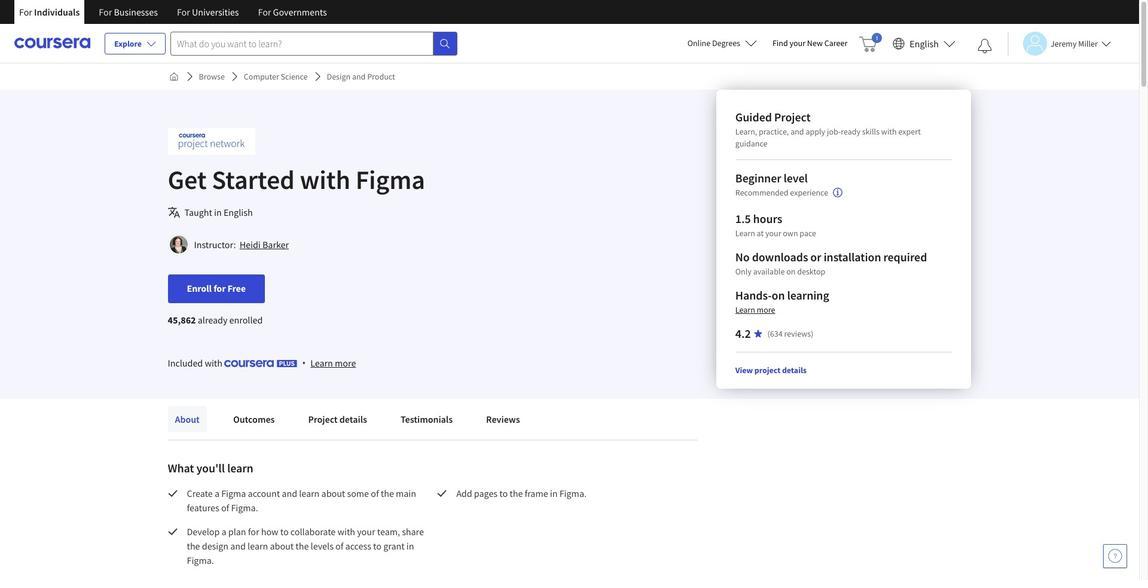 Task type: locate. For each thing, give the bounding box(es) containing it.
0 horizontal spatial learn more link
[[310, 356, 356, 370]]

1 for from the left
[[19, 6, 32, 18]]

heidi barker link
[[240, 239, 289, 251]]

job-
[[827, 126, 841, 137]]

0 vertical spatial in
[[214, 206, 222, 218]]

for left "how"
[[248, 526, 259, 538]]

1 horizontal spatial of
[[335, 540, 343, 552]]

available
[[753, 266, 785, 277]]

a right create
[[215, 487, 219, 499]]

learn more link right •
[[310, 356, 356, 370]]

in down share
[[407, 540, 414, 552]]

1 horizontal spatial learn more link
[[735, 304, 775, 315]]

details
[[782, 365, 807, 376], [340, 413, 367, 425]]

the left main
[[381, 487, 394, 499]]

0 horizontal spatial about
[[270, 540, 294, 552]]

to
[[499, 487, 508, 499], [280, 526, 289, 538], [373, 540, 381, 552]]

no downloads or installation required only available on desktop
[[735, 249, 927, 277]]

figma. right frame
[[560, 487, 587, 499]]

figma. inside 'create a figma account and learn about some of the main features of figma.'
[[231, 502, 258, 514]]

the down collaborate
[[296, 540, 309, 552]]

1 vertical spatial more
[[335, 357, 356, 369]]

design and product link
[[322, 66, 400, 87]]

2 horizontal spatial of
[[371, 487, 379, 499]]

of right some
[[371, 487, 379, 499]]

at
[[757, 228, 764, 239]]

a left plan
[[222, 526, 226, 538]]

or
[[810, 249, 821, 264]]

a inside 'create a figma account and learn about some of the main features of figma.'
[[215, 487, 219, 499]]

0 vertical spatial figma
[[356, 163, 425, 196]]

for businesses
[[99, 6, 158, 18]]

taught
[[184, 206, 212, 218]]

2 vertical spatial of
[[335, 540, 343, 552]]

levels
[[311, 540, 334, 552]]

0 horizontal spatial english
[[224, 206, 253, 218]]

your
[[790, 38, 806, 48], [765, 228, 781, 239], [357, 526, 375, 538]]

and
[[352, 71, 366, 82], [791, 126, 804, 137], [282, 487, 297, 499], [230, 540, 246, 552]]

0 vertical spatial project
[[774, 109, 811, 124]]

for universities
[[177, 6, 239, 18]]

degrees
[[712, 38, 740, 48]]

about left some
[[321, 487, 345, 499]]

0 horizontal spatial figma
[[221, 487, 246, 499]]

started
[[212, 163, 295, 196]]

1 vertical spatial on
[[772, 288, 785, 303]]

coursera project network image
[[168, 128, 255, 155]]

project inside guided project learn, practice, and apply job-ready skills with expert guidance
[[774, 109, 811, 124]]

banner navigation
[[10, 0, 336, 33]]

create a figma account and learn about some of the main features of figma.
[[187, 487, 418, 514]]

new
[[807, 38, 823, 48]]

in right frame
[[550, 487, 558, 499]]

2 vertical spatial learn
[[310, 357, 333, 369]]

figma.
[[560, 487, 587, 499], [231, 502, 258, 514], [187, 554, 214, 566]]

0 horizontal spatial details
[[340, 413, 367, 425]]

for governments
[[258, 6, 327, 18]]

your right "find"
[[790, 38, 806, 48]]

for for businesses
[[99, 6, 112, 18]]

information about difficulty level pre-requisites. image
[[833, 188, 843, 197]]

a for plan
[[222, 526, 226, 538]]

about down "how"
[[270, 540, 294, 552]]

a for figma
[[215, 487, 219, 499]]

for left individuals
[[19, 6, 32, 18]]

the
[[381, 487, 394, 499], [510, 487, 523, 499], [187, 540, 200, 552], [296, 540, 309, 552]]

project up practice,
[[774, 109, 811, 124]]

1 vertical spatial figma
[[221, 487, 246, 499]]

computer science
[[244, 71, 308, 82]]

learn down 1.5
[[735, 228, 755, 239]]

pages
[[474, 487, 498, 499]]

and right account at bottom
[[282, 487, 297, 499]]

0 horizontal spatial figma.
[[187, 554, 214, 566]]

practice,
[[759, 126, 789, 137]]

universities
[[192, 6, 239, 18]]

figma. down account at bottom
[[231, 502, 258, 514]]

0 horizontal spatial of
[[221, 502, 229, 514]]

1 vertical spatial for
[[248, 526, 259, 538]]

0 vertical spatial of
[[371, 487, 379, 499]]

0 horizontal spatial for
[[214, 282, 226, 294]]

develop
[[187, 526, 220, 538]]

for individuals
[[19, 6, 80, 18]]

of right the levels
[[335, 540, 343, 552]]

installation
[[824, 249, 881, 264]]

view project details link
[[735, 365, 807, 376]]

learn down hands-
[[735, 304, 755, 315]]

0 vertical spatial about
[[321, 487, 345, 499]]

home image
[[169, 72, 178, 81]]

explore
[[114, 38, 142, 49]]

and inside guided project learn, practice, and apply job-ready skills with expert guidance
[[791, 126, 804, 137]]

main
[[396, 487, 416, 499]]

your inside develop a plan for how to collaborate with your team, share the design and learn about the levels of access to grant in figma.
[[357, 526, 375, 538]]

and right design
[[352, 71, 366, 82]]

2 horizontal spatial in
[[550, 487, 558, 499]]

learn right •
[[310, 357, 333, 369]]

to right "how"
[[280, 526, 289, 538]]

(634
[[768, 328, 783, 339]]

4 for from the left
[[258, 6, 271, 18]]

science
[[281, 71, 308, 82]]

0 horizontal spatial on
[[772, 288, 785, 303]]

enroll for free button
[[168, 274, 265, 303]]

1 horizontal spatial about
[[321, 487, 345, 499]]

1 vertical spatial about
[[270, 540, 294, 552]]

1.5 hours learn at your own pace
[[735, 211, 816, 239]]

for for universities
[[177, 6, 190, 18]]

more down hands-
[[757, 304, 775, 315]]

0 vertical spatial for
[[214, 282, 226, 294]]

1 horizontal spatial figma.
[[231, 502, 258, 514]]

45,862
[[168, 314, 196, 326]]

45,862 already enrolled
[[168, 314, 263, 326]]

grant
[[383, 540, 405, 552]]

frame
[[525, 487, 548, 499]]

for inside develop a plan for how to collaborate with your team, share the design and learn about the levels of access to grant in figma.
[[248, 526, 259, 538]]

0 vertical spatial more
[[757, 304, 775, 315]]

more inside • learn more
[[335, 357, 356, 369]]

of right features on the bottom left of the page
[[221, 502, 229, 514]]

english up the instructor: heidi barker
[[224, 206, 253, 218]]

2 vertical spatial learn
[[248, 540, 268, 552]]

for left businesses
[[99, 6, 112, 18]]

english
[[910, 37, 939, 49], [224, 206, 253, 218]]

english right shopping cart: 1 item image
[[910, 37, 939, 49]]

about
[[321, 487, 345, 499], [270, 540, 294, 552]]

1 vertical spatial a
[[222, 526, 226, 538]]

for left governments
[[258, 6, 271, 18]]

1 horizontal spatial a
[[222, 526, 226, 538]]

find your new career
[[773, 38, 848, 48]]

1 horizontal spatial project
[[774, 109, 811, 124]]

in
[[214, 206, 222, 218], [550, 487, 558, 499], [407, 540, 414, 552]]

0 vertical spatial details
[[782, 365, 807, 376]]

a inside develop a plan for how to collaborate with your team, share the design and learn about the levels of access to grant in figma.
[[222, 526, 226, 538]]

1 vertical spatial your
[[765, 228, 781, 239]]

with inside develop a plan for how to collaborate with your team, share the design and learn about the levels of access to grant in figma.
[[338, 526, 355, 538]]

1 vertical spatial learn
[[299, 487, 320, 499]]

learn up collaborate
[[299, 487, 320, 499]]

2 for from the left
[[99, 6, 112, 18]]

create
[[187, 487, 213, 499]]

project
[[755, 365, 780, 376]]

for
[[19, 6, 32, 18], [99, 6, 112, 18], [177, 6, 190, 18], [258, 6, 271, 18]]

to right pages
[[499, 487, 508, 499]]

0 horizontal spatial your
[[357, 526, 375, 538]]

on down downloads
[[786, 266, 796, 277]]

and inside 'create a figma account and learn about some of the main features of figma.'
[[282, 487, 297, 499]]

project down • learn more
[[308, 413, 338, 425]]

and down plan
[[230, 540, 246, 552]]

outcomes
[[233, 413, 275, 425]]

learn
[[227, 460, 253, 475], [299, 487, 320, 499], [248, 540, 268, 552]]

0 vertical spatial to
[[499, 487, 508, 499]]

0 horizontal spatial more
[[335, 357, 356, 369]]

help center image
[[1108, 549, 1122, 563]]

1 horizontal spatial your
[[765, 228, 781, 239]]

1 vertical spatial of
[[221, 502, 229, 514]]

3 for from the left
[[177, 6, 190, 18]]

0 horizontal spatial a
[[215, 487, 219, 499]]

on
[[786, 266, 796, 277], [772, 288, 785, 303]]

learn more link for learn
[[310, 356, 356, 370]]

project details
[[308, 413, 367, 425]]

2 horizontal spatial your
[[790, 38, 806, 48]]

project details link
[[301, 406, 374, 432]]

1 horizontal spatial english
[[910, 37, 939, 49]]

2 horizontal spatial to
[[499, 487, 508, 499]]

recommended
[[735, 187, 788, 198]]

downloads
[[752, 249, 808, 264]]

english inside button
[[910, 37, 939, 49]]

find your new career link
[[767, 36, 853, 51]]

learn more link down hands-
[[735, 304, 775, 315]]

your up the access
[[357, 526, 375, 538]]

2 vertical spatial figma.
[[187, 554, 214, 566]]

1.5
[[735, 211, 751, 226]]

2 vertical spatial your
[[357, 526, 375, 538]]

project
[[774, 109, 811, 124], [308, 413, 338, 425]]

1 vertical spatial english
[[224, 206, 253, 218]]

0 horizontal spatial project
[[308, 413, 338, 425]]

1 vertical spatial learn more link
[[310, 356, 356, 370]]

reviews
[[486, 413, 520, 425]]

0 vertical spatial english
[[910, 37, 939, 49]]

0 vertical spatial on
[[786, 266, 796, 277]]

for
[[214, 282, 226, 294], [248, 526, 259, 538]]

learning
[[787, 288, 829, 303]]

1 horizontal spatial to
[[373, 540, 381, 552]]

2 vertical spatial in
[[407, 540, 414, 552]]

your right at
[[765, 228, 781, 239]]

learn right you'll
[[227, 460, 253, 475]]

1 horizontal spatial figma
[[356, 163, 425, 196]]

a
[[215, 487, 219, 499], [222, 526, 226, 538]]

0 vertical spatial a
[[215, 487, 219, 499]]

0 vertical spatial figma.
[[560, 487, 587, 499]]

1 vertical spatial details
[[340, 413, 367, 425]]

in inside develop a plan for how to collaborate with your team, share the design and learn about the levels of access to grant in figma.
[[407, 540, 414, 552]]

instructor:
[[194, 239, 236, 251]]

0 vertical spatial learn more link
[[735, 304, 775, 315]]

1 vertical spatial learn
[[735, 304, 755, 315]]

share
[[402, 526, 424, 538]]

learn
[[735, 228, 755, 239], [735, 304, 755, 315], [310, 357, 333, 369]]

in right taught
[[214, 206, 222, 218]]

figma. down design
[[187, 554, 214, 566]]

What do you want to learn? text field
[[170, 31, 434, 55]]

0 horizontal spatial to
[[280, 526, 289, 538]]

free
[[228, 282, 246, 294]]

enroll
[[187, 282, 212, 294]]

to left grant on the left bottom of the page
[[373, 540, 381, 552]]

0 vertical spatial learn
[[735, 228, 755, 239]]

on down available
[[772, 288, 785, 303]]

product
[[367, 71, 395, 82]]

and left "apply"
[[791, 126, 804, 137]]

for left the universities
[[177, 6, 190, 18]]

find
[[773, 38, 788, 48]]

1 horizontal spatial in
[[407, 540, 414, 552]]

for left free
[[214, 282, 226, 294]]

learn more link for on
[[735, 304, 775, 315]]

more right •
[[335, 357, 356, 369]]

english button
[[888, 24, 960, 63]]

1 horizontal spatial on
[[786, 266, 796, 277]]

None search field
[[170, 31, 457, 55]]

1 vertical spatial figma.
[[231, 502, 258, 514]]

1 horizontal spatial for
[[248, 526, 259, 538]]

1 horizontal spatial more
[[757, 304, 775, 315]]

learn more link
[[735, 304, 775, 315], [310, 356, 356, 370]]

figma
[[356, 163, 425, 196], [221, 487, 246, 499]]

develop a plan for how to collaborate with your team, share the design and learn about the levels of access to grant in figma.
[[187, 526, 426, 566]]

your inside 1.5 hours learn at your own pace
[[765, 228, 781, 239]]

learn down "how"
[[248, 540, 268, 552]]

1 vertical spatial to
[[280, 526, 289, 538]]

the down develop
[[187, 540, 200, 552]]



Task type: describe. For each thing, give the bounding box(es) containing it.
figma inside 'create a figma account and learn about some of the main features of figma.'
[[221, 487, 246, 499]]

team,
[[377, 526, 400, 538]]

browse link
[[194, 66, 230, 87]]

show notifications image
[[978, 39, 992, 53]]

own
[[783, 228, 798, 239]]

for inside "button"
[[214, 282, 226, 294]]

how
[[261, 526, 278, 538]]

businesses
[[114, 6, 158, 18]]

learn inside • learn more
[[310, 357, 333, 369]]

jeremy miller button
[[1008, 31, 1111, 55]]

add
[[456, 487, 472, 499]]

desktop
[[797, 266, 825, 277]]

plan
[[228, 526, 246, 538]]

with inside guided project learn, practice, and apply job-ready skills with expert guidance
[[881, 126, 897, 137]]

level
[[784, 170, 808, 185]]

design
[[202, 540, 228, 552]]

about inside 'create a figma account and learn about some of the main features of figma.'
[[321, 487, 345, 499]]

for for individuals
[[19, 6, 32, 18]]

miller
[[1078, 38, 1098, 49]]

collaborate
[[290, 526, 336, 538]]

included
[[168, 357, 203, 369]]

shopping cart: 1 item image
[[859, 33, 882, 52]]

account
[[248, 487, 280, 499]]

the inside 'create a figma account and learn about some of the main features of figma.'
[[381, 487, 394, 499]]

learn inside develop a plan for how to collaborate with your team, share the design and learn about the levels of access to grant in figma.
[[248, 540, 268, 552]]

hours
[[753, 211, 782, 226]]

online
[[687, 38, 711, 48]]

the left frame
[[510, 487, 523, 499]]

experience
[[790, 187, 828, 198]]

heidi
[[240, 239, 261, 251]]

about inside develop a plan for how to collaborate with your team, share the design and learn about the levels of access to grant in figma.
[[270, 540, 294, 552]]

enrolled
[[229, 314, 263, 326]]

learn inside 1.5 hours learn at your own pace
[[735, 228, 755, 239]]

no
[[735, 249, 750, 264]]

beginner level
[[735, 170, 808, 185]]

reviews link
[[479, 406, 527, 432]]

jeremy miller
[[1051, 38, 1098, 49]]

skills
[[862, 126, 880, 137]]

online degrees
[[687, 38, 740, 48]]

about link
[[168, 406, 207, 432]]

explore button
[[105, 33, 166, 54]]

learn inside the hands-on learning learn more
[[735, 304, 755, 315]]

guided project learn, practice, and apply job-ready skills with expert guidance
[[735, 109, 921, 149]]

governments
[[273, 6, 327, 18]]

hands-
[[735, 288, 772, 303]]

guidance
[[735, 138, 767, 149]]

what
[[168, 460, 194, 475]]

included with
[[168, 357, 224, 369]]

0 vertical spatial learn
[[227, 460, 253, 475]]

already
[[198, 314, 227, 326]]

jeremy
[[1051, 38, 1077, 49]]

reviews)
[[784, 328, 813, 339]]

individuals
[[34, 6, 80, 18]]

design and product
[[327, 71, 395, 82]]

4.2
[[735, 326, 751, 341]]

beginner
[[735, 170, 781, 185]]

testimonials link
[[393, 406, 460, 432]]

instructor: heidi barker
[[194, 239, 289, 251]]

0 vertical spatial your
[[790, 38, 806, 48]]

design
[[327, 71, 350, 82]]

view
[[735, 365, 753, 376]]

about
[[175, 413, 200, 425]]

browse
[[199, 71, 225, 82]]

recommended experience
[[735, 187, 828, 198]]

0 horizontal spatial in
[[214, 206, 222, 218]]

coursera plus image
[[224, 360, 297, 367]]

get started with figma
[[168, 163, 425, 196]]

learn inside 'create a figma account and learn about some of the main features of figma.'
[[299, 487, 320, 499]]

of inside develop a plan for how to collaborate with your team, share the design and learn about the levels of access to grant in figma.
[[335, 540, 343, 552]]

(634 reviews)
[[768, 328, 813, 339]]

and inside develop a plan for how to collaborate with your team, share the design and learn about the levels of access to grant in figma.
[[230, 540, 246, 552]]

barker
[[262, 239, 289, 251]]

1 horizontal spatial details
[[782, 365, 807, 376]]

career
[[824, 38, 848, 48]]

pace
[[800, 228, 816, 239]]

heidi barker image
[[170, 236, 187, 254]]

guided
[[735, 109, 772, 124]]

figma. inside develop a plan for how to collaborate with your team, share the design and learn about the levels of access to grant in figma.
[[187, 554, 214, 566]]

2 horizontal spatial figma.
[[560, 487, 587, 499]]

1 vertical spatial project
[[308, 413, 338, 425]]

ready
[[841, 126, 860, 137]]

2 vertical spatial to
[[373, 540, 381, 552]]

coursera image
[[14, 34, 90, 53]]

1 vertical spatial in
[[550, 487, 558, 499]]

more inside the hands-on learning learn more
[[757, 304, 775, 315]]

taught in english
[[184, 206, 253, 218]]

computer
[[244, 71, 279, 82]]

for for governments
[[258, 6, 271, 18]]

features
[[187, 502, 219, 514]]

testimonials
[[401, 413, 453, 425]]

apply
[[806, 126, 825, 137]]

on inside the hands-on learning learn more
[[772, 288, 785, 303]]

enroll for free
[[187, 282, 246, 294]]

online degrees button
[[678, 30, 767, 56]]

expert
[[898, 126, 921, 137]]

access
[[345, 540, 371, 552]]

on inside no downloads or installation required only available on desktop
[[786, 266, 796, 277]]

computer science link
[[239, 66, 312, 87]]

•
[[302, 356, 306, 370]]

learn,
[[735, 126, 757, 137]]

and inside design and product link
[[352, 71, 366, 82]]



Task type: vqa. For each thing, say whether or not it's contained in the screenshot.
4.2
yes



